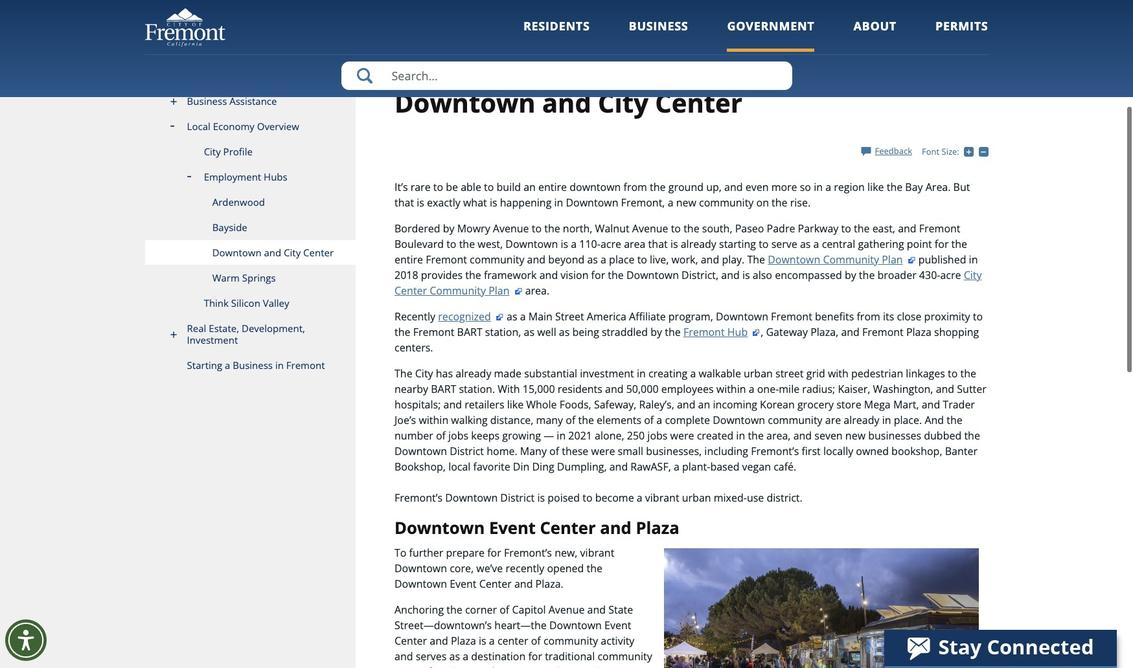 Task type: describe. For each thing, give the bounding box(es) containing it.
permits
[[936, 18, 989, 34]]

1 vertical spatial already
[[456, 367, 492, 381]]

by inside published in 2018 provides the framework and vision for the downtown district, and is also encompassed by the broader 430-acre
[[845, 268, 857, 283]]

that inside bordered by mowry avenue to the north, walnut avenue to the south, paseo padre parkway to the east, and fremont boulevard to the west, downtown is a 110-acre area that is already starting to serve as a central gathering point for the entire fremont community and beyond as a place to live, work, and play. the
[[649, 237, 668, 252]]

many
[[520, 445, 547, 459]]

bart inside as a main street america affiliate program, downtown fremont benefits from its close proximity to the fremont bart station, as well as being straddled by the
[[457, 326, 483, 340]]

city profile
[[204, 145, 253, 158]]

grocery
[[798, 398, 834, 412]]

1 vertical spatial center
[[395, 666, 426, 669]]

number
[[395, 429, 433, 444]]

to left be
[[434, 180, 443, 195]]

employment inside government » departments » economic development » local economy overview » employment hubs downtown and city center
[[711, 74, 759, 85]]

as down destination
[[501, 666, 512, 669]]

district inside the city has already made substantial investment in creating a walkable urban street grid with pedestrian linkages to the nearby bart station. with 15,000 residents and 50,000 employees within a one-mile radius; kaiser, washington, and sutter hospitals; and retailers like whole foods, safeway, raley's, and an incoming korean grocery store mega mart, and trader joe's within walking distance, many of the elements of a complete downtown community are already in place. and the number of jobs keeps growing — in 2021 alone, 250 jobs were created in the area, and seven new businesses dubbed the downtown district home. many of these were small businesses, including fremont's first locally owned bookshop, banter bookshop, local favorite din ding dumpling, and rawasf, a plant-based vegan café.
[[450, 445, 484, 459]]

profile
[[223, 145, 253, 158]]

urban inside the city has already made substantial investment in creating a walkable urban street grid with pedestrian linkages to the nearby bart station. with 15,000 residents and 50,000 employees within a one-mile radius; kaiser, washington, and sutter hospitals; and retailers like whole foods, safeway, raley's, and an incoming korean grocery store mega mart, and trader joe's within walking distance, many of the elements of a complete downtown community are already in place. and the number of jobs keeps growing — in 2021 alone, 250 jobs were created in the area, and seven new businesses dubbed the downtown district home. many of these were small businesses, including fremont's first locally owned bookshop, banter bookshop, local favorite din ding dumpling, and rawasf, a plant-based vegan café.
[[744, 367, 773, 381]]

ground
[[669, 180, 704, 195]]

entire inside it's rare to be able to build an entire downtown from the ground up, and even more so in a region like the bay area. but that is exactly what is happening in downtown fremont, a new community on the rise.
[[539, 180, 567, 195]]

of down foods,
[[566, 414, 576, 428]]

south,
[[703, 222, 733, 236]]

0 vertical spatial were
[[671, 429, 695, 444]]

a right starting
[[225, 359, 230, 372]]

1 vertical spatial fremont's
[[395, 491, 443, 506]]

further
[[409, 546, 444, 561]]

poised
[[548, 491, 580, 506]]

area,
[[767, 429, 791, 444]]

downtown inside anchoring the corner of capitol avenue and state street—downtown's heart—the downtown event center and plaza is a center of community activity and serves as a  destination for traditional community center functions such as community meeti
[[550, 619, 602, 633]]

for inside to further prepare for fremont's new, vibrant downtown core, we've recently opened the downtown event center and plaza.
[[488, 546, 502, 561]]

is left poised
[[538, 491, 545, 506]]

of down heart—the
[[531, 635, 541, 649]]

font
[[922, 146, 940, 158]]

one-
[[758, 383, 779, 397]]

0 horizontal spatial within
[[419, 414, 449, 428]]

rise.
[[791, 196, 811, 210]]

trader
[[943, 398, 976, 412]]

framework
[[484, 268, 537, 283]]

1 horizontal spatial vibrant
[[645, 491, 680, 506]]

community inside bordered by mowry avenue to the north, walnut avenue to the south, paseo padre parkway to the east, and fremont boulevard to the west, downtown is a 110-acre area that is already starting to serve as a central gathering point for the entire fremont community and beyond as a place to live, work, and play. the
[[470, 253, 525, 267]]

and inside it's rare to be able to build an entire downtown from the ground up, and even more so in a region like the bay area. but that is exactly what is happening in downtown fremont, a new community on the rise.
[[725, 180, 743, 195]]

bart inside the city has already made substantial investment in creating a walkable urban street grid with pedestrian linkages to the nearby bart station. with 15,000 residents and 50,000 employees within a one-mile radius; kaiser, washington, and sutter hospitals; and retailers like whole foods, safeway, raley's, and an incoming korean grocery store mega mart, and trader joe's within walking distance, many of the elements of a complete downtown community are already in place. and the number of jobs keeps growing — in 2021 alone, 250 jobs were created in the area, and seven new businesses dubbed the downtown district home. many of these were small businesses, including fremont's first locally owned bookshop, banter bookshop, local favorite din ding dumpling, and rawasf, a plant-based vegan café.
[[431, 383, 457, 397]]

silicon
[[231, 297, 260, 310]]

1 horizontal spatial within
[[717, 383, 746, 397]]

new inside the city has already made substantial investment in creating a walkable urban street grid with pedestrian linkages to the nearby bart station. with 15,000 residents and 50,000 employees within a one-mile radius; kaiser, washington, and sutter hospitals; and retailers like whole foods, safeway, raley's, and an incoming korean grocery store mega mart, and trader joe's within walking distance, many of the elements of a complete downtown community are already in place. and the number of jobs keeps growing — in 2021 alone, 250 jobs were created in the area, and seven new businesses dubbed the downtown district home. many of these were small businesses, including fremont's first locally owned bookshop, banter bookshop, local favorite din ding dumpling, and rawasf, a plant-based vegan café.
[[846, 429, 866, 444]]

community down activity
[[598, 650, 653, 664]]

place.
[[894, 414, 923, 428]]

fremont inside , gateway plaza, and fremont plaza shopping centers.
[[863, 326, 904, 340]]

feedback
[[875, 145, 913, 157]]

also
[[753, 268, 773, 283]]

0 horizontal spatial avenue
[[493, 222, 529, 236]]

city inside government » departments » economic development » local economy overview » employment hubs downtown and city center
[[598, 85, 649, 121]]

a down north,
[[571, 237, 577, 252]]

as down parkway
[[800, 237, 811, 252]]

acre inside published in 2018 provides the framework and vision for the downtown district, and is also encompassed by the broader 430-acre
[[941, 268, 962, 283]]

opened
[[547, 562, 584, 576]]

recently
[[395, 310, 436, 324]]

430-
[[920, 268, 941, 283]]

in up the 50,000
[[637, 367, 646, 381]]

the inside anchoring the corner of capitol avenue and state street—downtown's heart—the downtown event center and plaza is a center of community activity and serves as a  destination for traditional community center functions such as community meeti
[[447, 603, 463, 618]]

the up fremont,
[[650, 180, 666, 195]]

overview inside government » departments » economic development » local economy overview » employment hubs downtown and city center
[[667, 74, 702, 85]]

the left east,
[[854, 222, 870, 236]]

the down mowry
[[459, 237, 475, 252]]

of up heart—the
[[500, 603, 510, 618]]

and inside to further prepare for fremont's new, vibrant downtown core, we've recently opened the downtown event center and plaza.
[[515, 577, 533, 592]]

to further prepare for fremont's new, vibrant downtown core, we've recently opened the downtown event center and plaza.
[[395, 546, 615, 592]]

new inside it's rare to be able to build an entire downtown from the ground up, and even more so in a region like the bay area. but that is exactly what is happening in downtown fremont, a new community on the rise.
[[677, 196, 697, 210]]

community inside "city center community plan"
[[430, 284, 486, 298]]

seven
[[815, 429, 843, 444]]

0 horizontal spatial were
[[591, 445, 615, 459]]

1 vertical spatial local
[[187, 120, 211, 133]]

1 » from the left
[[445, 74, 449, 85]]

1 vertical spatial hubs
[[264, 171, 288, 184]]

community down traditional
[[515, 666, 569, 669]]

in down development,
[[275, 359, 284, 372]]

downtown inside published in 2018 provides the framework and vision for the downtown district, and is also encompassed by the broader 430-acre
[[627, 268, 679, 283]]

0 vertical spatial event
[[489, 517, 536, 540]]

warm
[[212, 272, 240, 285]]

businesses
[[869, 429, 922, 444]]

in up "businesses"
[[883, 414, 892, 428]]

like inside it's rare to be able to build an entire downtown from the ground up, and even more so in a region like the bay area. but that is exactly what is happening in downtown fremont, a new community on the rise.
[[868, 180, 884, 195]]

first
[[802, 445, 821, 459]]

downtown inside bordered by mowry avenue to the north, walnut avenue to the south, paseo padre parkway to the east, and fremont boulevard to the west, downtown is a 110-acre area that is already starting to serve as a central gathering point for the entire fremont community and beyond as a place to live, work, and play. the
[[506, 237, 558, 252]]

of right number
[[436, 429, 446, 444]]

think silicon valley
[[204, 297, 289, 310]]

use
[[747, 491, 764, 506]]

pedestrian
[[852, 367, 904, 381]]

prepare
[[446, 546, 485, 561]]

recognized
[[438, 310, 491, 324]]

0 vertical spatial community
[[823, 253, 880, 267]]

downtown and city center link
[[145, 241, 356, 266]]

fremont's downtown district is poised to become a vibrant urban mixed-use district.
[[395, 491, 803, 506]]

economy inside "link"
[[213, 120, 255, 133]]

to left serve
[[759, 237, 769, 252]]

for inside published in 2018 provides the framework and vision for the downtown district, and is also encompassed by the broader 430-acre
[[592, 268, 606, 283]]

fremont down development,
[[286, 359, 325, 372]]

government for government » departments » economic development » local economy overview » employment hubs downtown and city center
[[395, 74, 443, 85]]

downtown event
[[395, 577, 477, 592]]

bay
[[906, 180, 923, 195]]

a left region
[[826, 180, 832, 195]]

the left 'south,'
[[684, 222, 700, 236]]

to left live,
[[638, 253, 648, 267]]

owned
[[857, 445, 889, 459]]

the down the more
[[772, 196, 788, 210]]

up,
[[707, 180, 722, 195]]

0 vertical spatial employment hubs link
[[711, 74, 781, 85]]

and inside government » departments » economic development » local economy overview » employment hubs downtown and city center
[[543, 85, 592, 121]]

retailers
[[465, 398, 505, 412]]

published in 2018 provides the framework and vision for the downtown district, and is also encompassed by the broader 430-acre
[[395, 253, 978, 283]]

0 horizontal spatial government link
[[395, 74, 443, 85]]

2018
[[395, 268, 418, 283]]

distance,
[[491, 414, 534, 428]]

to
[[395, 546, 407, 561]]

core,
[[450, 562, 474, 576]]

to up work,
[[671, 222, 681, 236]]

are
[[826, 414, 842, 428]]

has
[[436, 367, 453, 381]]

starting
[[187, 359, 222, 372]]

0 horizontal spatial employment hubs link
[[145, 165, 356, 190]]

center inside government » departments » economic development » local economy overview » employment hubs downtown and city center
[[656, 85, 743, 121]]

is right what
[[490, 196, 498, 210]]

residents link
[[524, 18, 590, 52]]

live,
[[650, 253, 669, 267]]

it's
[[395, 180, 408, 195]]

a up destination
[[489, 635, 495, 649]]

well
[[538, 326, 557, 340]]

joe's
[[395, 414, 416, 428]]

that inside it's rare to be able to build an entire downtown from the ground up, and even more so in a region like the bay area. but that is exactly what is happening in downtown fremont, a new community on the rise.
[[395, 196, 414, 210]]

a down parkway
[[814, 237, 820, 252]]

station.
[[459, 383, 495, 397]]

to inside the city has already made substantial investment in creating a walkable urban street grid with pedestrian linkages to the nearby bart station. with 15,000 residents and 50,000 employees within a one-mile radius; kaiser, washington, and sutter hospitals; and retailers like whole foods, safeway, raley's, and an incoming korean grocery store mega mart, and trader joe's within walking distance, many of the elements of a complete downtown community are already in place. and the number of jobs keeps growing — in 2021 alone, 250 jobs were created in the area, and seven new businesses dubbed the downtown district home. many of these were small businesses, including fremont's first locally owned bookshop, banter bookshop, local favorite din ding dumpling, and rawasf, a plant-based vegan café.
[[948, 367, 958, 381]]

affiliate
[[629, 310, 666, 324]]

hospitals;
[[395, 398, 441, 412]]

a up functions
[[463, 650, 469, 664]]

padre
[[767, 222, 796, 236]]

0 horizontal spatial urban
[[682, 491, 711, 506]]

assistance
[[230, 95, 277, 108]]

the up centers.
[[395, 326, 411, 340]]

1 vertical spatial district
[[501, 491, 535, 506]]

economic
[[510, 74, 546, 85]]

0 vertical spatial plan
[[882, 253, 903, 267]]

the right provides
[[466, 268, 481, 283]]

businesses,
[[646, 445, 702, 459]]

1 jobs from the left
[[449, 429, 469, 444]]

fremont up gateway
[[771, 310, 813, 324]]

the down trader
[[947, 414, 963, 428]]

plaza,
[[811, 326, 839, 340]]

overview inside "link"
[[257, 120, 299, 133]]

real estate, development, investment
[[187, 322, 305, 347]]

main
[[529, 310, 553, 324]]

to up central
[[842, 222, 852, 236]]

capitol
[[512, 603, 546, 618]]

the left bay on the top right of page
[[887, 180, 903, 195]]

government for government
[[728, 18, 815, 34]]

local economy overview
[[187, 120, 299, 133]]

the up sutter
[[961, 367, 977, 381]]

in up north,
[[555, 196, 564, 210]]

is up work,
[[671, 237, 678, 252]]

district.
[[767, 491, 803, 506]]

the down program,
[[665, 326, 681, 340]]

0 horizontal spatial local economy overview link
[[145, 114, 356, 140]]

community up traditional
[[544, 635, 598, 649]]

anchoring the corner of capitol avenue and state street—downtown's heart—the downtown event center and plaza is a center of community activity and serves as a  destination for traditional community center functions such as community meeti
[[395, 603, 653, 669]]

the left area,
[[748, 429, 764, 444]]

1 horizontal spatial government link
[[728, 18, 815, 52]]

traditional
[[545, 650, 595, 664]]

safeway,
[[594, 398, 637, 412]]

the up banter
[[965, 429, 981, 444]]

city center community plan link
[[395, 268, 982, 298]]

walkable
[[699, 367, 741, 381]]

it's rare to be able to build an entire downtown from the ground up, and even more so in a region like the bay area. but that is exactly what is happening in downtown fremont, a new community on the rise.
[[395, 180, 971, 210]]

what
[[463, 196, 487, 210]]

plaza inside , gateway plaza, and fremont plaza shopping centers.
[[907, 326, 932, 340]]

for inside bordered by mowry avenue to the north, walnut avenue to the south, paseo padre parkway to the east, and fremont boulevard to the west, downtown is a 110-acre area that is already starting to serve as a central gathering point for the entire fremont community and beyond as a place to live, work, and play. the
[[935, 237, 949, 252]]

event inside anchoring the corner of capitol avenue and state street—downtown's heart—the downtown event center and plaza is a center of community activity and serves as a  destination for traditional community center functions such as community meeti
[[605, 619, 632, 633]]

play. the
[[722, 253, 766, 267]]

from for the
[[624, 180, 648, 195]]

place
[[609, 253, 635, 267]]

anchoring
[[395, 603, 444, 618]]

happening
[[500, 196, 552, 210]]

bayside link
[[145, 215, 356, 241]]

boulevard
[[395, 237, 444, 252]]

community inside it's rare to be able to build an entire downtown from the ground up, and even more so in a region like the bay area. but that is exactly what is happening in downtown fremont, a new community on the rise.
[[699, 196, 754, 210]]

investment
[[187, 334, 238, 347]]

published
[[919, 253, 967, 267]]

+ link
[[965, 146, 979, 157]]

central
[[822, 237, 856, 252]]

—
[[544, 429, 554, 444]]

of down "raley's,"
[[644, 414, 654, 428]]

3 » from the left
[[602, 74, 606, 85]]

to right able
[[484, 180, 494, 195]]

size:
[[942, 146, 960, 158]]

plan inside "city center community plan"
[[489, 284, 510, 298]]

to inside as a main street america affiliate program, downtown fremont benefits from its close proximity to the fremont bart station, as well as being straddled by the
[[973, 310, 983, 324]]

center inside anchoring the corner of capitol avenue and state street—downtown's heart—the downtown event center and plaza is a center of community activity and serves as a  destination for traditional community center functions such as community meeti
[[395, 635, 427, 649]]

its
[[884, 310, 895, 324]]

the inside to further prepare for fremont's new, vibrant downtown core, we've recently opened the downtown event center and plaza.
[[587, 562, 603, 576]]

is inside published in 2018 provides the framework and vision for the downtown district, and is also encompassed by the broader 430-acre
[[743, 268, 750, 283]]

to down happening
[[532, 222, 542, 236]]

the down place
[[608, 268, 624, 283]]

the down downtown community plan link
[[859, 268, 875, 283]]



Task type: vqa. For each thing, say whether or not it's contained in the screenshot.
vision at the top of the page
yes



Task type: locate. For each thing, give the bounding box(es) containing it.
downtown
[[570, 180, 621, 195]]

1 vertical spatial vibrant
[[581, 546, 615, 561]]

0 horizontal spatial fremont's
[[395, 491, 443, 506]]

an up complete
[[699, 398, 711, 412]]

1 horizontal spatial employment
[[711, 74, 759, 85]]

bart
[[457, 326, 483, 340], [431, 383, 457, 397]]

including
[[705, 445, 749, 459]]

center inside to further prepare for fremont's new, vibrant downtown core, we've recently opened the downtown event center and plaza.
[[479, 577, 512, 592]]

0 vertical spatial center
[[498, 635, 529, 649]]

0 horizontal spatial district
[[450, 445, 484, 459]]

bart down has
[[431, 383, 457, 397]]

1 horizontal spatial fremont's
[[504, 546, 552, 561]]

government
[[728, 18, 815, 34], [395, 74, 443, 85]]

0 horizontal spatial government
[[395, 74, 443, 85]]

1 horizontal spatial center
[[498, 635, 529, 649]]

a inside as a main street america affiliate program, downtown fremont benefits from its close proximity to the fremont bart station, as well as being straddled by the
[[520, 310, 526, 324]]

ding
[[532, 460, 555, 475]]

fremont
[[920, 222, 961, 236], [426, 253, 467, 267], [771, 310, 813, 324], [413, 326, 455, 340], [684, 326, 725, 340], [863, 326, 904, 340], [286, 359, 325, 372]]

0 horizontal spatial overview
[[257, 120, 299, 133]]

fremont hub
[[684, 326, 748, 340]]

a right become
[[637, 491, 643, 506]]

1 vertical spatial that
[[649, 237, 668, 252]]

0 vertical spatial vibrant
[[645, 491, 680, 506]]

already inside bordered by mowry avenue to the north, walnut avenue to the south, paseo padre parkway to the east, and fremont boulevard to the west, downtown is a 110-acre area that is already starting to serve as a central gathering point for the entire fremont community and beyond as a place to live, work, and play. the
[[681, 237, 717, 252]]

0 vertical spatial fremont's
[[751, 445, 799, 459]]

community
[[823, 253, 880, 267], [430, 284, 486, 298]]

1 vertical spatial government link
[[395, 74, 443, 85]]

1 vertical spatial like
[[507, 398, 524, 412]]

employment hubs
[[204, 171, 288, 184]]

0 horizontal spatial vibrant
[[581, 546, 615, 561]]

so
[[800, 180, 812, 195]]

the left north,
[[545, 222, 560, 236]]

new,
[[555, 546, 578, 561]]

0 vertical spatial overview
[[667, 74, 702, 85]]

0 vertical spatial local economy overview link
[[608, 74, 702, 85]]

Search text field
[[341, 62, 792, 90]]

as up functions
[[450, 650, 460, 664]]

acre down "published"
[[941, 268, 962, 283]]

from for its
[[857, 310, 881, 324]]

street
[[556, 310, 585, 324]]

raley's,
[[639, 398, 675, 412]]

community down provides
[[430, 284, 486, 298]]

fremont up point
[[920, 222, 961, 236]]

vegan
[[743, 460, 771, 475]]

favorite
[[474, 460, 511, 475]]

within up incoming
[[717, 383, 746, 397]]

1 horizontal spatial new
[[846, 429, 866, 444]]

we've
[[477, 562, 503, 576]]

downtown inside it's rare to be able to build an entire downtown from the ground up, and even more so in a region like the bay area. but that is exactly what is happening in downtown fremont, a new community on the rise.
[[566, 196, 619, 210]]

- link
[[979, 146, 992, 157]]

for right "vision"
[[592, 268, 606, 283]]

urban down plant-
[[682, 491, 711, 506]]

1 horizontal spatial entire
[[539, 180, 567, 195]]

a down "raley's,"
[[657, 414, 663, 428]]

0 horizontal spatial economy
[[213, 120, 255, 133]]

1 horizontal spatial by
[[651, 326, 663, 340]]

downtown event center and plaza
[[395, 517, 680, 540]]

entire inside bordered by mowry avenue to the north, walnut avenue to the south, paseo padre parkway to the east, and fremont boulevard to the west, downtown is a 110-acre area that is already starting to serve as a central gathering point for the entire fremont community and beyond as a place to live, work, and play. the
[[395, 253, 423, 267]]

a left one-
[[749, 383, 755, 397]]

jobs down walking
[[449, 429, 469, 444]]

east,
[[873, 222, 896, 236]]

1 vertical spatial new
[[846, 429, 866, 444]]

nearby
[[395, 383, 428, 397]]

0 vertical spatial new
[[677, 196, 697, 210]]

store
[[837, 398, 862, 412]]

0 vertical spatial like
[[868, 180, 884, 195]]

like up distance,
[[507, 398, 524, 412]]

1 horizontal spatial business
[[233, 359, 273, 372]]

2 horizontal spatial fremont's
[[751, 445, 799, 459]]

is down play. the
[[743, 268, 750, 283]]

0 vertical spatial already
[[681, 237, 717, 252]]

in right —
[[557, 429, 566, 444]]

area.
[[926, 180, 951, 195]]

is down rare
[[417, 196, 425, 210]]

departments
[[451, 74, 501, 85]]

fremont down recently recognized
[[413, 326, 455, 340]]

government inside government » departments » economic development » local economy overview » employment hubs downtown and city center
[[395, 74, 443, 85]]

incoming
[[713, 398, 758, 412]]

by inside as a main street america affiliate program, downtown fremont benefits from its close proximity to the fremont bart station, as well as being straddled by the
[[651, 326, 663, 340]]

0 horizontal spatial acre
[[601, 237, 622, 252]]

vibrant right new,
[[581, 546, 615, 561]]

2 vertical spatial already
[[844, 414, 880, 428]]

an inside the city has already made substantial investment in creating a walkable urban street grid with pedestrian linkages to the nearby bart station. with 15,000 residents and 50,000 employees within a one-mile radius; kaiser, washington, and sutter hospitals; and retailers like whole foods, safeway, raley's, and an incoming korean grocery store mega mart, and trader joe's within walking distance, many of the elements of a complete downtown community are already in place. and the number of jobs keeps growing — in 2021 alone, 250 jobs were created in the area, and seven new businesses dubbed the downtown district home. many of these were small businesses, including fremont's first locally owned bookshop, banter bookshop, local favorite din ding dumpling, and rawasf, a plant-based vegan café.
[[699, 398, 711, 412]]

street—downtown's
[[395, 619, 492, 633]]

center inside "city center community plan"
[[395, 284, 427, 298]]

0 horizontal spatial bart
[[431, 383, 457, 397]]

0 vertical spatial from
[[624, 180, 648, 195]]

1 horizontal spatial local economy overview link
[[608, 74, 702, 85]]

1 horizontal spatial from
[[857, 310, 881, 324]]

local inside government » departments » economic development » local economy overview » employment hubs downtown and city center
[[608, 74, 628, 85]]

economy down business link
[[630, 74, 665, 85]]

community down up, on the right of page
[[699, 196, 754, 210]]

a down ground at the top of page
[[668, 196, 674, 210]]

2 vertical spatial plaza
[[451, 635, 476, 649]]

fremont's inside the city has already made substantial investment in creating a walkable urban street grid with pedestrian linkages to the nearby bart station. with 15,000 residents and 50,000 employees within a one-mile radius; kaiser, washington, and sutter hospitals; and retailers like whole foods, safeway, raley's, and an incoming korean grocery store mega mart, and trader joe's within walking distance, many of the elements of a complete downtown community are already in place. and the number of jobs keeps growing — in 2021 alone, 250 jobs were created in the area, and seven new businesses dubbed the downtown district home. many of these were small businesses, including fremont's first locally owned bookshop, banter bookshop, local favorite din ding dumpling, and rawasf, a plant-based vegan café.
[[751, 445, 799, 459]]

columnusercontrol3 main content
[[356, 25, 992, 669]]

the up 2021
[[578, 414, 594, 428]]

economic development link
[[510, 74, 600, 85]]

in right "published"
[[969, 253, 978, 267]]

0 vertical spatial that
[[395, 196, 414, 210]]

functions
[[428, 666, 473, 669]]

to right poised
[[583, 491, 593, 506]]

benefits
[[815, 310, 855, 324]]

new down ground at the top of page
[[677, 196, 697, 210]]

2 horizontal spatial already
[[844, 414, 880, 428]]

think
[[204, 297, 229, 310]]

made
[[494, 367, 522, 381]]

2 jobs from the left
[[648, 429, 668, 444]]

event up to further prepare for fremont's new, vibrant downtown core, we've recently opened the downtown event center and plaza.
[[489, 517, 536, 540]]

1 horizontal spatial government
[[728, 18, 815, 34]]

district up local at the bottom of the page
[[450, 445, 484, 459]]

avenue up west,
[[493, 222, 529, 236]]

plaza inside anchoring the corner of capitol avenue and state street—downtown's heart—the downtown event center and plaza is a center of community activity and serves as a  destination for traditional community center functions such as community meeti
[[451, 635, 476, 649]]

business assistance
[[187, 95, 277, 108]]

new up owned
[[846, 429, 866, 444]]

1 horizontal spatial already
[[681, 237, 717, 252]]

korean
[[760, 398, 795, 412]]

fremont down program,
[[684, 326, 725, 340]]

an
[[524, 180, 536, 195], [699, 398, 711, 412]]

as down the street
[[559, 326, 570, 340]]

proximity
[[925, 310, 971, 324]]

the up "published"
[[952, 237, 968, 252]]

serve
[[772, 237, 798, 252]]

these
[[562, 445, 589, 459]]

hubs inside government » departments » economic development » local economy overview » employment hubs downtown and city center
[[761, 74, 781, 85]]

many
[[536, 414, 563, 428]]

1 vertical spatial plaza
[[636, 517, 680, 540]]

1 horizontal spatial avenue
[[549, 603, 585, 618]]

for up we've
[[488, 546, 502, 561]]

2 horizontal spatial avenue
[[633, 222, 669, 236]]

for up "published"
[[935, 237, 949, 252]]

within
[[717, 383, 746, 397], [419, 414, 449, 428]]

from up fremont,
[[624, 180, 648, 195]]

alone,
[[595, 429, 625, 444]]

a left main
[[520, 310, 526, 324]]

fremont's inside to further prepare for fremont's new, vibrant downtown core, we've recently opened the downtown event center and plaza.
[[504, 546, 552, 561]]

avenue inside anchoring the corner of capitol avenue and state street—downtown's heart—the downtown event center and plaza is a center of community activity and serves as a  destination for traditional community center functions such as community meeti
[[549, 603, 585, 618]]

in right so
[[814, 180, 823, 195]]

but
[[954, 180, 971, 195]]

to up sutter
[[948, 367, 958, 381]]

the
[[395, 367, 413, 381]]

1 horizontal spatial community
[[823, 253, 880, 267]]

entire up 2018
[[395, 253, 423, 267]]

community inside the city has already made substantial investment in creating a walkable urban street grid with pedestrian linkages to the nearby bart station. with 15,000 residents and 50,000 employees within a one-mile radius; kaiser, washington, and sutter hospitals; and retailers like whole foods, safeway, raley's, and an incoming korean grocery store mega mart, and trader joe's within walking distance, many of the elements of a complete downtown community are already in place. and the number of jobs keeps growing — in 2021 alone, 250 jobs were created in the area, and seven new businesses dubbed the downtown district home. many of these were small businesses, including fremont's first locally owned bookshop, banter bookshop, local favorite din ding dumpling, and rawasf, a plant-based vegan café.
[[768, 414, 823, 428]]

downtown inside government » departments » economic development » local economy overview » employment hubs downtown and city center
[[395, 85, 536, 121]]

1 horizontal spatial economy
[[630, 74, 665, 85]]

dumpling,
[[557, 460, 607, 475]]

as left well
[[524, 326, 535, 340]]

heart—the
[[495, 619, 547, 633]]

by inside bordered by mowry avenue to the north, walnut avenue to the south, paseo padre parkway to the east, and fremont boulevard to the west, downtown is a 110-acre area that is already starting to serve as a central gathering point for the entire fremont community and beyond as a place to live, work, and play. the
[[443, 222, 455, 236]]

0 vertical spatial bart
[[457, 326, 483, 340]]

1 vertical spatial within
[[419, 414, 449, 428]]

is up destination
[[479, 635, 487, 649]]

program,
[[669, 310, 714, 324]]

city profile link
[[145, 140, 356, 165]]

0 vertical spatial employment
[[711, 74, 759, 85]]

entire
[[539, 180, 567, 195], [395, 253, 423, 267]]

that up live,
[[649, 237, 668, 252]]

1 horizontal spatial district
[[501, 491, 535, 506]]

1 horizontal spatial event
[[605, 619, 632, 633]]

in inside published in 2018 provides the framework and vision for the downtown district, and is also encompassed by the broader 430-acre
[[969, 253, 978, 267]]

0 horizontal spatial an
[[524, 180, 536, 195]]

bookshop,
[[395, 460, 446, 475]]

within down hospitals;
[[419, 414, 449, 428]]

north,
[[563, 222, 593, 236]]

west,
[[478, 237, 503, 252]]

downtown inside to further prepare for fremont's new, vibrant downtown core, we've recently opened the downtown event center and plaza.
[[395, 562, 447, 576]]

by down affiliate
[[651, 326, 663, 340]]

food trucks and people gathered at dusk image
[[664, 549, 979, 669]]

2 horizontal spatial plaza
[[907, 326, 932, 340]]

plaza down rawasf,
[[636, 517, 680, 540]]

0 horizontal spatial jobs
[[449, 429, 469, 444]]

0 horizontal spatial center
[[395, 666, 426, 669]]

that down it's
[[395, 196, 414, 210]]

permits link
[[936, 18, 989, 52]]

center down heart—the
[[498, 635, 529, 649]]

1 vertical spatial acre
[[941, 268, 962, 283]]

a up the employees
[[691, 367, 696, 381]]

1 horizontal spatial plan
[[882, 253, 903, 267]]

were down complete
[[671, 429, 695, 444]]

an inside it's rare to be able to build an entire downtown from the ground up, and even more so in a region like the bay area. but that is exactly what is happening in downtown fremont, a new community on the rise.
[[524, 180, 536, 195]]

in up including at bottom right
[[737, 429, 746, 444]]

2 vertical spatial business
[[233, 359, 273, 372]]

a left place
[[601, 253, 607, 267]]

by
[[443, 222, 455, 236], [845, 268, 857, 283], [651, 326, 663, 340]]

for inside anchoring the corner of capitol avenue and state street—downtown's heart—the downtown event center and plaza is a center of community activity and serves as a  destination for traditional community center functions such as community meeti
[[529, 650, 543, 664]]

is inside anchoring the corner of capitol avenue and state street—downtown's heart—the downtown event center and plaza is a center of community activity and serves as a  destination for traditional community center functions such as community meeti
[[479, 635, 487, 649]]

hub
[[728, 326, 748, 340]]

15,000
[[523, 383, 555, 397]]

0 vertical spatial local
[[608, 74, 628, 85]]

business for business
[[629, 18, 689, 34]]

1 horizontal spatial acre
[[941, 268, 962, 283]]

0 vertical spatial urban
[[744, 367, 773, 381]]

1 vertical spatial plan
[[489, 284, 510, 298]]

0 vertical spatial economy
[[630, 74, 665, 85]]

recently
[[506, 562, 545, 576]]

downtown community plan
[[768, 253, 903, 267]]

0 horizontal spatial plan
[[489, 284, 510, 298]]

avenue
[[493, 222, 529, 236], [633, 222, 669, 236], [549, 603, 585, 618]]

community down west,
[[470, 253, 525, 267]]

complete
[[665, 414, 710, 428]]

the up street—downtown's
[[447, 603, 463, 618]]

1 horizontal spatial like
[[868, 180, 884, 195]]

event up activity
[[605, 619, 632, 633]]

city inside the city has already made substantial investment in creating a walkable urban street grid with pedestrian linkages to the nearby bart station. with 15,000 residents and 50,000 employees within a one-mile radius; kaiser, washington, and sutter hospitals; and retailers like whole foods, safeway, raley's, and an incoming korean grocery store mega mart, and trader joe's within walking distance, many of the elements of a complete downtown community are already in place. and the number of jobs keeps growing — in 2021 alone, 250 jobs were created in the area, and seven new businesses dubbed the downtown district home. many of these were small businesses, including fremont's first locally owned bookshop, banter bookshop, local favorite din ding dumpling, and rawasf, a plant-based vegan café.
[[415, 367, 433, 381]]

is up beyond on the top of the page
[[561, 237, 569, 252]]

local economy overview link down business link
[[608, 74, 702, 85]]

fremont up provides
[[426, 253, 467, 267]]

home.
[[487, 445, 518, 459]]

fremont's down bookshop,
[[395, 491, 443, 506]]

1 vertical spatial employment
[[204, 171, 261, 184]]

ardenwood link
[[145, 190, 356, 215]]

0 horizontal spatial business
[[187, 95, 227, 108]]

4 » from the left
[[704, 74, 708, 85]]

area.
[[523, 284, 550, 298]]

area
[[624, 237, 646, 252]]

warm springs link
[[145, 266, 356, 291]]

business for business assistance
[[187, 95, 227, 108]]

a down businesses,
[[674, 460, 680, 475]]

business assistance link
[[145, 89, 356, 114]]

1 vertical spatial were
[[591, 445, 615, 459]]

with
[[828, 367, 849, 381]]

as up station, at the left
[[507, 310, 518, 324]]

community down central
[[823, 253, 880, 267]]

economy inside government » departments » economic development » local economy overview » employment hubs downtown and city center
[[630, 74, 665, 85]]

0 horizontal spatial that
[[395, 196, 414, 210]]

1 vertical spatial community
[[430, 284, 486, 298]]

0 horizontal spatial event
[[489, 517, 536, 540]]

0 horizontal spatial by
[[443, 222, 455, 236]]

1 vertical spatial economy
[[213, 120, 255, 133]]

1 horizontal spatial that
[[649, 237, 668, 252]]

1 horizontal spatial were
[[671, 429, 695, 444]]

1 vertical spatial event
[[605, 619, 632, 633]]

foods,
[[560, 398, 592, 412]]

acre inside bordered by mowry avenue to the north, walnut avenue to the south, paseo padre parkway to the east, and fremont boulevard to the west, downtown is a 110-acre area that is already starting to serve as a central gathering point for the entire fremont community and beyond as a place to live, work, and play. the
[[601, 237, 622, 252]]

mart,
[[894, 398, 920, 412]]

urban
[[744, 367, 773, 381], [682, 491, 711, 506]]

stay connected image
[[885, 631, 1116, 667]]

local economy overview link inside columnusercontrol3 main content
[[608, 74, 702, 85]]

fremont down its
[[863, 326, 904, 340]]

local
[[608, 74, 628, 85], [187, 120, 211, 133]]

0 horizontal spatial employment
[[204, 171, 261, 184]]

2 vertical spatial fremont's
[[504, 546, 552, 561]]

elements
[[597, 414, 642, 428]]

starting a business in fremont
[[187, 359, 325, 372]]

fremont hub link
[[684, 326, 761, 340]]

jobs right 250
[[648, 429, 668, 444]]

community up area,
[[768, 414, 823, 428]]

1 horizontal spatial bart
[[457, 326, 483, 340]]

as down '110-' on the right
[[588, 253, 598, 267]]

1 vertical spatial local economy overview link
[[145, 114, 356, 140]]

1 vertical spatial urban
[[682, 491, 711, 506]]

already up station.
[[456, 367, 492, 381]]

1 horizontal spatial urban
[[744, 367, 773, 381]]

2 » from the left
[[503, 74, 507, 85]]

growing
[[503, 429, 541, 444]]

1 horizontal spatial plaza
[[636, 517, 680, 540]]

to right boulevard
[[447, 237, 457, 252]]

fremont's up recently
[[504, 546, 552, 561]]

real
[[187, 322, 206, 335]]

0 vertical spatial government
[[728, 18, 815, 34]]

community
[[699, 196, 754, 210], [470, 253, 525, 267], [768, 414, 823, 428], [544, 635, 598, 649], [598, 650, 653, 664], [515, 666, 569, 669]]

1 vertical spatial employment hubs link
[[145, 165, 356, 190]]

colorful glass art in front of downtown event center building with some greenery image
[[145, 0, 989, 25]]

2 vertical spatial by
[[651, 326, 663, 340]]

1 horizontal spatial hubs
[[761, 74, 781, 85]]

din
[[513, 460, 530, 475]]

0 horizontal spatial like
[[507, 398, 524, 412]]

1 horizontal spatial jobs
[[648, 429, 668, 444]]

plan down framework
[[489, 284, 510, 298]]

from inside it's rare to be able to build an entire downtown from the ground up, and even more so in a region like the bay area. but that is exactly what is happening in downtown fremont, a new community on the rise.
[[624, 180, 648, 195]]

mixed-
[[714, 491, 747, 506]]

the city has already made substantial investment in creating a walkable urban street grid with pedestrian linkages to the nearby bart station. with 15,000 residents and 50,000 employees within a one-mile radius; kaiser, washington, and sutter hospitals; and retailers like whole foods, safeway, raley's, and an incoming korean grocery store mega mart, and trader joe's within walking distance, many of the elements of a complete downtown community are already in place. and the number of jobs keeps growing — in 2021 alone, 250 jobs were created in the area, and seven new businesses dubbed the downtown district home. many of these were small businesses, including fremont's first locally owned bookshop, banter bookshop, local favorite din ding dumpling, and rawasf, a plant-based vegan café.
[[395, 367, 987, 475]]

broader
[[878, 268, 917, 283]]

and inside , gateway plaza, and fremont plaza shopping centers.
[[842, 326, 860, 340]]

valley
[[263, 297, 289, 310]]

downtown inside as a main street america affiliate program, downtown fremont benefits from its close proximity to the fremont bart station, as well as being straddled by the
[[716, 310, 769, 324]]

0 horizontal spatial entire
[[395, 253, 423, 267]]

america
[[587, 310, 627, 324]]

vibrant inside to further prepare for fremont's new, vibrant downtown core, we've recently opened the downtown event center and plaza.
[[581, 546, 615, 561]]

from inside as a main street america affiliate program, downtown fremont benefits from its close proximity to the fremont bart station, as well as being straddled by the
[[857, 310, 881, 324]]

corner
[[465, 603, 497, 618]]

,
[[761, 326, 764, 340]]

1 vertical spatial overview
[[257, 120, 299, 133]]

1 vertical spatial bart
[[431, 383, 457, 397]]

of down —
[[550, 445, 559, 459]]

by down downtown community plan link
[[845, 268, 857, 283]]

dubbed
[[925, 429, 962, 444]]

for down heart—the
[[529, 650, 543, 664]]

like inside the city has already made substantial investment in creating a walkable urban street grid with pedestrian linkages to the nearby bart station. with 15,000 residents and 50,000 employees within a one-mile radius; kaiser, washington, and sutter hospitals; and retailers like whole foods, safeway, raley's, and an incoming korean grocery store mega mart, and trader joe's within walking distance, many of the elements of a complete downtown community are already in place. and the number of jobs keeps growing — in 2021 alone, 250 jobs were created in the area, and seven new businesses dubbed the downtown district home. many of these were small businesses, including fremont's first locally owned bookshop, banter bookshop, local favorite din ding dumpling, and rawasf, a plant-based vegan café.
[[507, 398, 524, 412]]

2 horizontal spatial business
[[629, 18, 689, 34]]

city inside "city center community plan"
[[964, 268, 982, 283]]

0 vertical spatial hubs
[[761, 74, 781, 85]]

business link
[[629, 18, 689, 52]]

0 horizontal spatial hubs
[[264, 171, 288, 184]]

vibrant
[[645, 491, 680, 506], [581, 546, 615, 561]]

to
[[434, 180, 443, 195], [484, 180, 494, 195], [532, 222, 542, 236], [671, 222, 681, 236], [842, 222, 852, 236], [447, 237, 457, 252], [759, 237, 769, 252], [638, 253, 648, 267], [973, 310, 983, 324], [948, 367, 958, 381], [583, 491, 593, 506]]



